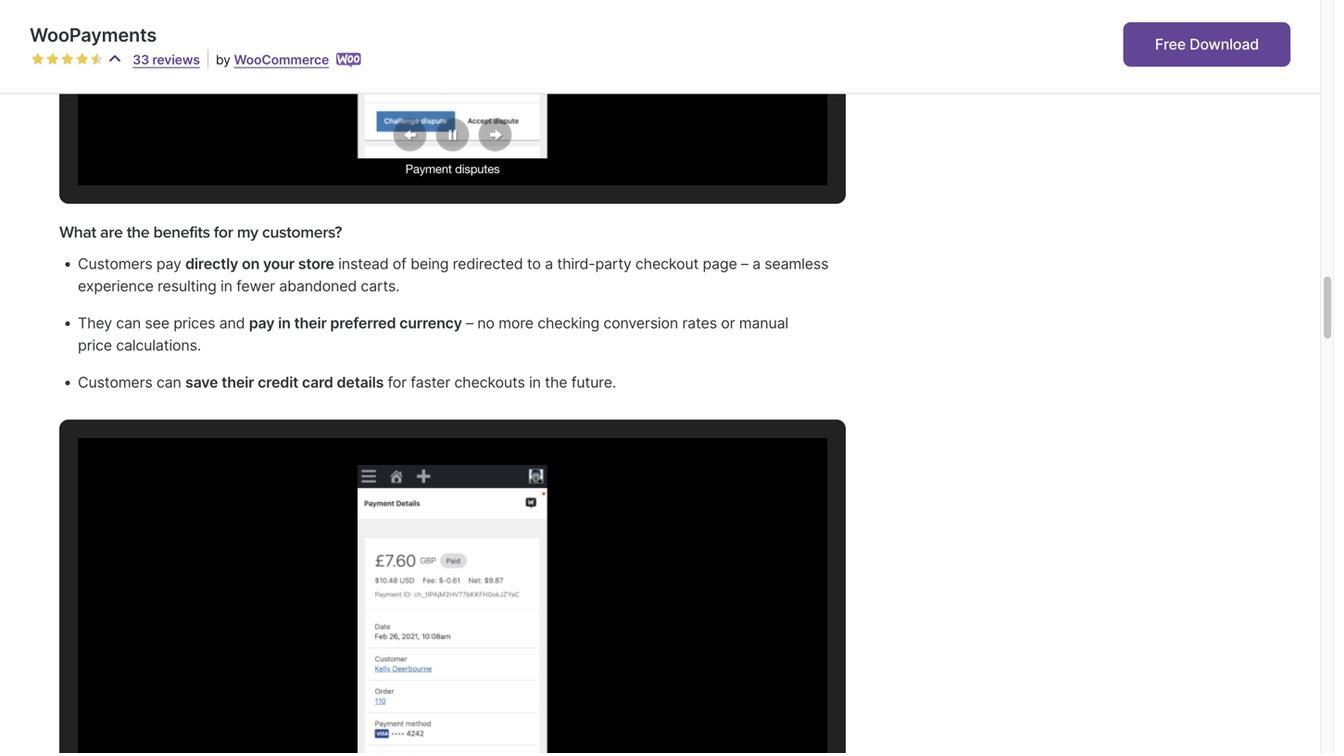 Task type: locate. For each thing, give the bounding box(es) containing it.
a right page
[[753, 255, 761, 273]]

– left no
[[466, 314, 474, 332]]

can for they
[[116, 314, 141, 332]]

pay up resulting in the top left of the page
[[157, 255, 181, 273]]

1 horizontal spatial pay
[[249, 314, 275, 332]]

page
[[703, 255, 738, 273]]

1 customers from the top
[[78, 255, 153, 273]]

1 horizontal spatial can
[[157, 373, 181, 392]]

1 vertical spatial for
[[388, 373, 407, 392]]

manual
[[739, 314, 789, 332]]

in
[[221, 277, 232, 295], [278, 314, 291, 332], [529, 373, 541, 392]]

customers
[[78, 255, 153, 273], [78, 373, 153, 392]]

in right the checkouts
[[529, 373, 541, 392]]

on
[[242, 255, 260, 273]]

instead
[[338, 255, 389, 273]]

customers pay directly on your store
[[78, 255, 334, 273]]

2 horizontal spatial in
[[529, 373, 541, 392]]

1 horizontal spatial –
[[741, 255, 749, 273]]

0 horizontal spatial pay
[[157, 255, 181, 273]]

what are the benefits for my customers?
[[59, 222, 342, 242]]

0 horizontal spatial –
[[466, 314, 474, 332]]

faster
[[411, 373, 451, 392]]

0 vertical spatial pay
[[157, 255, 181, 273]]

can left save
[[157, 373, 181, 392]]

1 vertical spatial customers
[[78, 373, 153, 392]]

experience
[[78, 277, 154, 295]]

and
[[219, 314, 245, 332]]

0 horizontal spatial the
[[127, 222, 150, 242]]

– right page
[[741, 255, 749, 273]]

redirected
[[453, 255, 523, 273]]

0 horizontal spatial their
[[222, 373, 254, 392]]

for
[[214, 222, 233, 242], [388, 373, 407, 392]]

disputes
[[455, 162, 500, 176]]

0 horizontal spatial a
[[545, 255, 553, 273]]

instead of being redirected to a third-party checkout page – a seamless experience resulting in fewer abandoned carts.
[[78, 255, 829, 295]]

the
[[127, 222, 150, 242], [545, 373, 568, 392]]

directly
[[185, 255, 238, 273]]

1 vertical spatial –
[[466, 314, 474, 332]]

–
[[741, 255, 749, 273], [466, 314, 474, 332]]

in down directly
[[221, 277, 232, 295]]

0 vertical spatial in
[[221, 277, 232, 295]]

the left future.
[[545, 373, 568, 392]]

for left faster
[[388, 373, 407, 392]]

pay right and
[[249, 314, 275, 332]]

checking
[[538, 314, 600, 332]]

their right save
[[222, 373, 254, 392]]

pay
[[157, 255, 181, 273], [249, 314, 275, 332]]

rate product 4 stars image
[[76, 53, 89, 66]]

their down abandoned
[[294, 314, 327, 332]]

rate product 3 stars image
[[61, 53, 74, 66]]

– inside – no more checking conversion rates or manual price calculations.
[[466, 314, 474, 332]]

0 horizontal spatial can
[[116, 314, 141, 332]]

0 vertical spatial can
[[116, 314, 141, 332]]

1 horizontal spatial a
[[753, 255, 761, 273]]

fewer
[[236, 277, 275, 295]]

1 horizontal spatial the
[[545, 373, 568, 392]]

my
[[237, 222, 258, 242]]

details
[[337, 373, 384, 392]]

payment details screen image
[[358, 465, 548, 754]]

rates
[[683, 314, 717, 332]]

checkouts
[[455, 373, 525, 392]]

0 vertical spatial –
[[741, 255, 749, 273]]

preferred
[[330, 314, 396, 332]]

currency
[[400, 314, 462, 332]]

woocommerce
[[234, 52, 329, 68]]

their
[[294, 314, 327, 332], [222, 373, 254, 392]]

in down abandoned
[[278, 314, 291, 332]]

1 horizontal spatial in
[[278, 314, 291, 332]]

1 horizontal spatial for
[[388, 373, 407, 392]]

customers up experience
[[78, 255, 153, 273]]

0 vertical spatial their
[[294, 314, 327, 332]]

future.
[[572, 373, 617, 392]]

a right to
[[545, 255, 553, 273]]

2 customers from the top
[[78, 373, 153, 392]]

a
[[545, 255, 553, 273], [753, 255, 761, 273]]

woopayments
[[30, 24, 157, 46]]

1 vertical spatial their
[[222, 373, 254, 392]]

1 vertical spatial can
[[157, 373, 181, 392]]

of
[[393, 255, 407, 273]]

woocommerce link
[[234, 52, 329, 68]]

the right are
[[127, 222, 150, 242]]

0 vertical spatial customers
[[78, 255, 153, 273]]

card
[[302, 373, 333, 392]]

0 horizontal spatial for
[[214, 222, 233, 242]]

for left my
[[214, 222, 233, 242]]

to
[[527, 255, 541, 273]]

0 vertical spatial for
[[214, 222, 233, 242]]

1 vertical spatial pay
[[249, 314, 275, 332]]

can
[[116, 314, 141, 332], [157, 373, 181, 392]]

33
[[133, 52, 149, 68]]

customers can save their credit card details for faster checkouts in the future.
[[78, 373, 617, 392]]

1 vertical spatial the
[[545, 373, 568, 392]]

credit
[[258, 373, 299, 392]]

carts.
[[361, 277, 400, 295]]

developed by woocommerce image
[[337, 53, 362, 68]]

can up price calculations.
[[116, 314, 141, 332]]

0 horizontal spatial in
[[221, 277, 232, 295]]

customers down price calculations.
[[78, 373, 153, 392]]

customers for customers pay
[[78, 255, 153, 273]]

customers for customers can
[[78, 373, 153, 392]]



Task type: describe. For each thing, give the bounding box(es) containing it.
prices
[[174, 314, 215, 332]]

benefits
[[153, 222, 210, 242]]

checkout
[[636, 255, 699, 273]]

rate product 5 stars image
[[91, 53, 104, 66]]

0 vertical spatial the
[[127, 222, 150, 242]]

rate product 1 star image
[[32, 53, 44, 66]]

store
[[298, 255, 334, 273]]

save
[[185, 373, 218, 392]]

– inside instead of being redirected to a third-party checkout page – a seamless experience resulting in fewer abandoned carts.
[[741, 255, 749, 273]]

are
[[100, 222, 123, 242]]

customers?
[[262, 222, 342, 242]]

no
[[478, 314, 495, 332]]

price calculations.
[[78, 336, 201, 354]]

by
[[216, 52, 231, 68]]

what
[[59, 222, 96, 242]]

download
[[1190, 35, 1260, 53]]

payment
[[406, 162, 452, 176]]

1 horizontal spatial their
[[294, 314, 327, 332]]

reviews
[[152, 52, 200, 68]]

33 reviews
[[133, 52, 200, 68]]

resulting
[[158, 277, 217, 295]]

seamless
[[765, 255, 829, 273]]

or
[[721, 314, 735, 332]]

by woocommerce
[[216, 52, 329, 68]]

your
[[263, 255, 295, 273]]

– no more checking conversion rates or manual price calculations.
[[78, 314, 789, 354]]

2 vertical spatial in
[[529, 373, 541, 392]]

they can see prices and pay in their preferred currency
[[78, 314, 462, 332]]

see
[[145, 314, 170, 332]]

conversion
[[604, 314, 679, 332]]

payment disputes
[[406, 162, 500, 176]]

33 reviews link
[[133, 52, 200, 68]]

they
[[78, 314, 112, 332]]

1 vertical spatial in
[[278, 314, 291, 332]]

third-
[[557, 255, 596, 273]]

free
[[1156, 35, 1186, 53]]

can for customers
[[157, 373, 181, 392]]

abandoned
[[279, 277, 357, 295]]

2 a from the left
[[753, 255, 761, 273]]

party
[[596, 255, 632, 273]]

free download link
[[1124, 22, 1291, 67]]

in inside instead of being redirected to a third-party checkout page – a seamless experience resulting in fewer abandoned carts.
[[221, 277, 232, 295]]

being
[[411, 255, 449, 273]]

1 a from the left
[[545, 255, 553, 273]]

more
[[499, 314, 534, 332]]

rate product 2 stars image
[[46, 53, 59, 66]]

free download
[[1156, 35, 1260, 53]]



Task type: vqa. For each thing, say whether or not it's contained in the screenshot.


